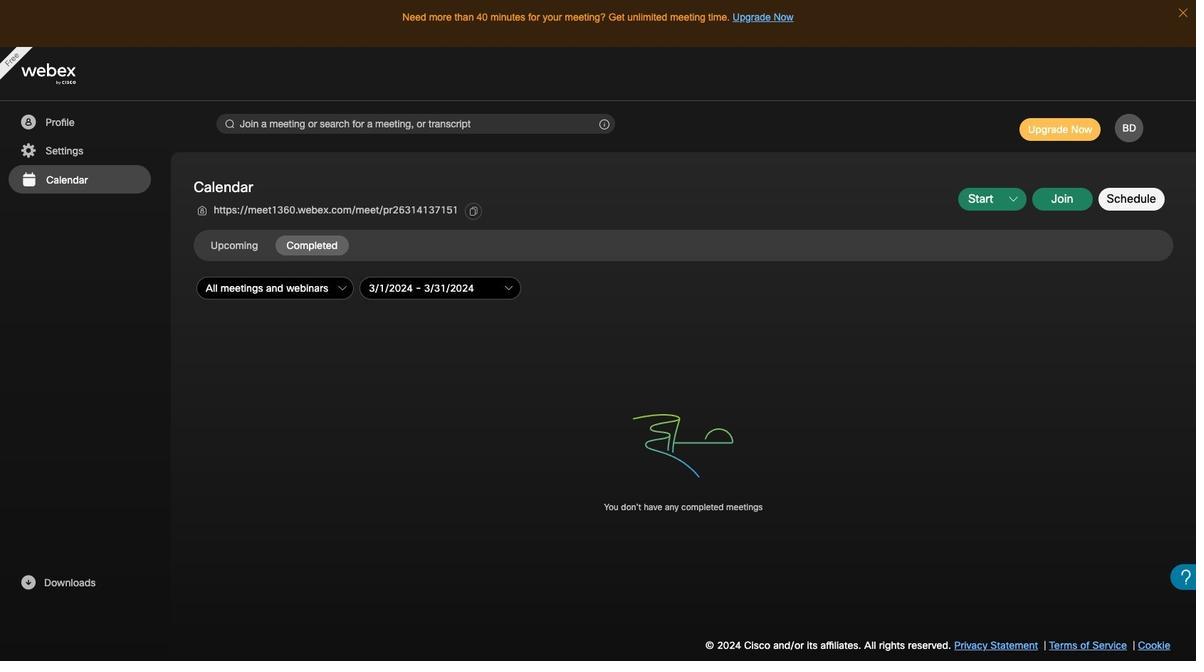 Task type: locate. For each thing, give the bounding box(es) containing it.
calendar element
[[0, 152, 1196, 662]]

banner
[[0, 47, 1196, 101]]

1 tab from the left
[[199, 235, 270, 255]]

tab
[[199, 235, 270, 255], [275, 235, 349, 255]]

tab panel
[[194, 274, 1176, 563]]

mds people circle_filled image
[[19, 114, 37, 131]]

tab panel inside calendar element
[[194, 274, 1176, 563]]

0 horizontal spatial tab
[[199, 235, 270, 255]]

tab list
[[199, 235, 355, 255]]

mds settings_filled image
[[19, 142, 37, 160]]

1 horizontal spatial tab
[[275, 235, 349, 255]]

mds meetings_filled image
[[20, 172, 38, 189]]

cisco webex image
[[21, 64, 107, 85]]



Task type: describe. For each thing, give the bounding box(es) containing it.
Join a meeting or search for a meeting, or transcript text field
[[216, 114, 615, 134]]

tab list inside calendar element
[[199, 235, 355, 255]]

mds content download_filled image
[[19, 575, 37, 592]]

2 tab from the left
[[275, 235, 349, 255]]

copy image
[[469, 207, 479, 217]]



Task type: vqa. For each thing, say whether or not it's contained in the screenshot.
text field
no



